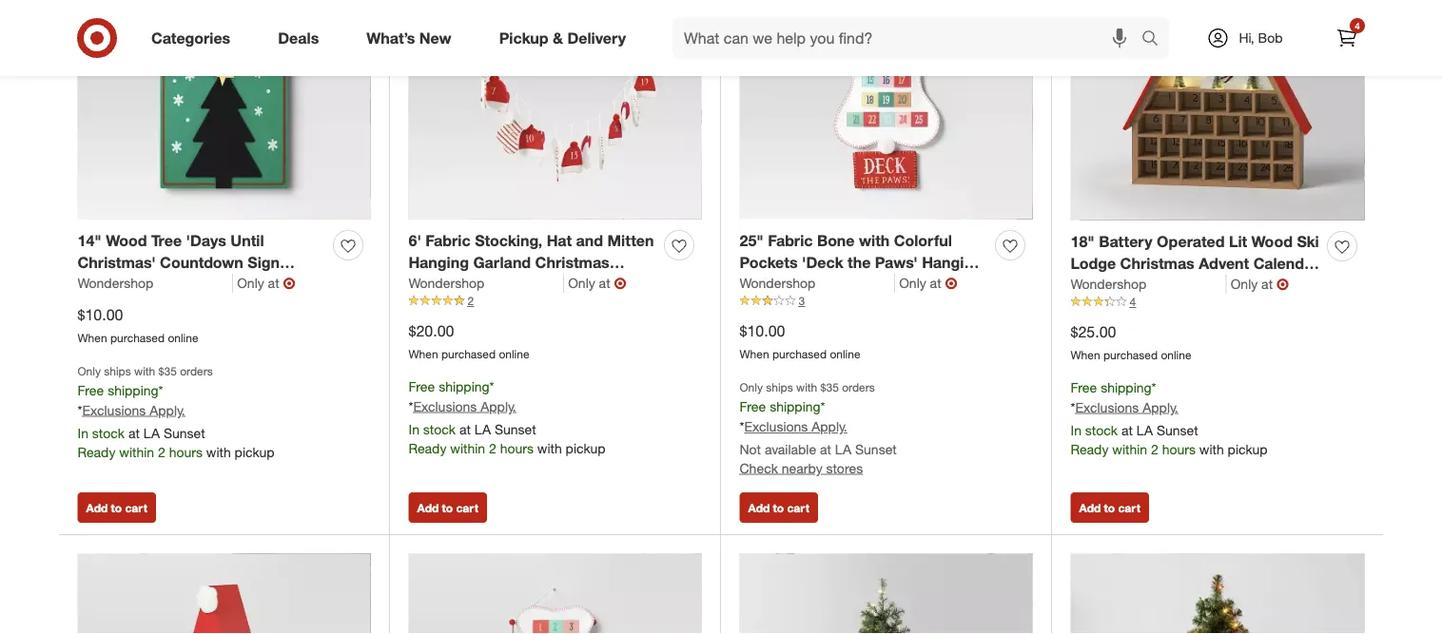 Task type: vqa. For each thing, say whether or not it's contained in the screenshot.
Target link
no



Task type: describe. For each thing, give the bounding box(es) containing it.
bob
[[1259, 30, 1284, 46]]

wondershop link for wondershop™
[[78, 274, 233, 293]]

christmas inside 6' fabric stocking, hat and mitten hanging garland christmas advent calendar red/white - wondershop™
[[535, 254, 610, 272]]

wondershop™ inside 18" battery operated lit wood ski lodge christmas advent calendar red/brown - wondershop™
[[1167, 276, 1267, 295]]

only at ¬ for until
[[237, 274, 296, 293]]

add to cart button for 25" fabric bone with colorful pockets 'deck the paws' hanging christmas advent calendar white - wondershop™
[[740, 493, 818, 524]]

add to cart for 18" battery operated lit wood ski lodge christmas advent calendar red/brown - wondershop™
[[1080, 501, 1141, 516]]

only at ¬ for and
[[568, 274, 627, 293]]

14" wood tree 'days until christmas' countdown sign green - wondershop™
[[78, 232, 280, 294]]

- inside the 25" fabric bone with colorful pockets 'deck the paws' hanging christmas advent calendar white - wondershop™
[[740, 297, 746, 316]]

3
[[799, 294, 805, 308]]

check nearby stores button
[[740, 459, 863, 478]]

lit
[[1230, 233, 1248, 251]]

white
[[943, 275, 984, 294]]

hanging inside 6' fabric stocking, hat and mitten hanging garland christmas advent calendar red/white - wondershop™
[[409, 254, 469, 272]]

What can we help you find? suggestions appear below search field
[[673, 17, 1147, 59]]

pickup for -
[[566, 440, 606, 457]]

¬ for until
[[283, 274, 296, 293]]

$10.00 when purchased online for wondershop™
[[78, 306, 198, 345]]

purchased for wondershop™
[[110, 331, 165, 345]]

stock for $25.00
[[1086, 422, 1118, 439]]

only for and
[[568, 275, 596, 292]]

countdown
[[160, 254, 243, 272]]

'days
[[186, 232, 226, 251]]

25" fabric bone with colorful pockets 'deck the paws' hanging christmas advent calendar white - wondershop™ link
[[740, 231, 988, 316]]

online for christmas
[[830, 347, 861, 362]]

ships for 14" wood tree 'days until christmas' countdown sign green - wondershop™
[[104, 364, 131, 378]]

lodge
[[1071, 255, 1117, 273]]

categories
[[151, 29, 231, 47]]

14" wood tree 'days until christmas' countdown sign green - wondershop™ link
[[78, 231, 326, 294]]

in for $25.00
[[1071, 422, 1082, 439]]

until
[[231, 232, 264, 251]]

deals link
[[262, 17, 343, 59]]

ships for 25" fabric bone with colorful pockets 'deck the paws' hanging christmas advent calendar white - wondershop™
[[766, 380, 794, 395]]

add to cart for 14" wood tree 'days until christmas' countdown sign green - wondershop™
[[86, 501, 147, 516]]

wondershop for hanging
[[409, 275, 485, 292]]

wondershop™ inside 14" wood tree 'days until christmas' countdown sign green - wondershop™
[[136, 275, 236, 294]]

new
[[420, 29, 452, 47]]

operated
[[1157, 233, 1225, 251]]

stocking,
[[475, 232, 543, 251]]

pickup
[[499, 29, 549, 47]]

online for wondershop™
[[168, 331, 198, 345]]

cart for 25" fabric bone with colorful pockets 'deck the paws' hanging christmas advent calendar white - wondershop™
[[788, 501, 810, 516]]

and
[[576, 232, 604, 251]]

pockets
[[740, 254, 798, 272]]

when for 18" battery operated lit wood ski lodge christmas advent calendar red/brown - wondershop™
[[1071, 348, 1101, 363]]

0 horizontal spatial 4
[[1130, 295, 1137, 309]]

ready for $25.00
[[1071, 441, 1109, 458]]

mitten
[[608, 232, 654, 251]]

14"
[[78, 232, 102, 251]]

within inside only ships with $35 orders free shipping * * exclusions apply. in stock at  la sunset ready within 2 hours with pickup
[[119, 444, 154, 461]]

1 horizontal spatial 4
[[1356, 20, 1361, 31]]

battery
[[1099, 233, 1153, 251]]

add to cart for 6' fabric stocking, hat and mitten hanging garland christmas advent calendar red/white - wondershop™
[[417, 501, 479, 516]]

only for until
[[237, 275, 264, 292]]

wood inside 18" battery operated lit wood ski lodge christmas advent calendar red/brown - wondershop™
[[1252, 233, 1293, 251]]

$25.00
[[1071, 323, 1117, 342]]

shipping inside only ships with $35 orders free shipping * * exclusions apply. in stock at  la sunset ready within 2 hours with pickup
[[108, 382, 159, 399]]

wood inside 14" wood tree 'days until christmas' countdown sign green - wondershop™
[[106, 232, 147, 251]]

add to cart button for 18" battery operated lit wood ski lodge christmas advent calendar red/brown - wondershop™
[[1071, 493, 1150, 524]]

shipping inside only ships with $35 orders free shipping * * exclusions apply. not available at la sunset check nearby stores
[[770, 399, 821, 415]]

what's new link
[[350, 17, 476, 59]]

add for 18" battery operated lit wood ski lodge christmas advent calendar red/brown - wondershop™
[[1080, 501, 1101, 516]]

purchased for calendar
[[442, 347, 496, 362]]

$10.00 for 14" wood tree 'days until christmas' countdown sign green - wondershop™
[[78, 306, 123, 324]]

$35 for wondershop™
[[159, 364, 177, 378]]

- inside 6' fabric stocking, hat and mitten hanging garland christmas advent calendar red/white - wondershop™
[[613, 275, 620, 294]]

when for 6' fabric stocking, hat and mitten hanging garland christmas advent calendar red/white - wondershop™
[[409, 347, 438, 362]]

18"
[[1071, 233, 1095, 251]]

colorful
[[894, 232, 953, 251]]

apply. inside only ships with $35 orders free shipping * * exclusions apply. in stock at  la sunset ready within 2 hours with pickup
[[150, 402, 185, 419]]

wondershop link for red/brown
[[1071, 275, 1228, 294]]

advent inside 6' fabric stocking, hat and mitten hanging garland christmas advent calendar red/white - wondershop™
[[409, 275, 459, 294]]

at inside only ships with $35 orders free shipping * * exclusions apply. not available at la sunset check nearby stores
[[820, 441, 832, 458]]

only inside only ships with $35 orders free shipping * * exclusions apply. not available at la sunset check nearby stores
[[740, 380, 763, 395]]

what's new
[[367, 29, 452, 47]]

wondershop link for calendar
[[409, 274, 565, 293]]

cart for 14" wood tree 'days until christmas' countdown sign green - wondershop™
[[125, 501, 147, 516]]

add for 14" wood tree 'days until christmas' countdown sign green - wondershop™
[[86, 501, 108, 516]]

pickup for wondershop™
[[1228, 441, 1268, 458]]

when for 25" fabric bone with colorful pockets 'deck the paws' hanging christmas advent calendar white - wondershop™
[[740, 347, 770, 362]]

- inside 18" battery operated lit wood ski lodge christmas advent calendar red/brown - wondershop™
[[1157, 276, 1163, 295]]

categories link
[[135, 17, 254, 59]]

pickup & delivery link
[[483, 17, 650, 59]]

only for wood
[[1231, 276, 1258, 293]]

add to cart button for 6' fabric stocking, hat and mitten hanging garland christmas advent calendar red/white - wondershop™
[[409, 493, 487, 524]]

not
[[740, 441, 761, 458]]

orders for wondershop™
[[180, 364, 213, 378]]

advent inside the 25" fabric bone with colorful pockets 'deck the paws' hanging christmas advent calendar white - wondershop™
[[819, 275, 869, 294]]

18" battery operated lit wood ski lodge christmas advent calendar red/brown - wondershop™ link
[[1071, 231, 1321, 295]]

purchased for red/brown
[[1104, 348, 1158, 363]]

at inside only ships with $35 orders free shipping * * exclusions apply. in stock at  la sunset ready within 2 hours with pickup
[[128, 425, 140, 442]]

advent inside 18" battery operated lit wood ski lodge christmas advent calendar red/brown - wondershop™
[[1199, 255, 1250, 273]]

only at ¬ for wood
[[1231, 275, 1290, 294]]

online for red/brown
[[1162, 348, 1192, 363]]

stock inside only ships with $35 orders free shipping * * exclusions apply. in stock at  la sunset ready within 2 hours with pickup
[[92, 425, 125, 442]]

purchased for christmas
[[773, 347, 827, 362]]

in inside only ships with $35 orders free shipping * * exclusions apply. in stock at  la sunset ready within 2 hours with pickup
[[78, 425, 88, 442]]

¬ for wood
[[1277, 275, 1290, 294]]

search
[[1134, 31, 1179, 49]]

fabric for hanging
[[426, 232, 471, 251]]

add for 6' fabric stocking, hat and mitten hanging garland christmas advent calendar red/white - wondershop™
[[417, 501, 439, 516]]

cart for 18" battery operated lit wood ski lodge christmas advent calendar red/brown - wondershop™
[[1119, 501, 1141, 516]]

in for $20.00
[[409, 421, 420, 438]]

¬ for and
[[614, 274, 627, 293]]

hat
[[547, 232, 572, 251]]

1 vertical spatial 4 link
[[1071, 294, 1365, 311]]

6' fabric stocking, hat and mitten hanging garland christmas advent calendar red/white - wondershop™
[[409, 232, 654, 316]]

stock for $20.00
[[423, 421, 456, 438]]

0 vertical spatial 4 link
[[1327, 17, 1369, 59]]

hanging inside the 25" fabric bone with colorful pockets 'deck the paws' hanging christmas advent calendar white - wondershop™
[[922, 254, 983, 272]]

sign
[[248, 254, 280, 272]]

exclusions inside only ships with $35 orders free shipping * * exclusions apply. not available at la sunset check nearby stores
[[745, 419, 808, 435]]



Task type: locate. For each thing, give the bounding box(es) containing it.
calendar
[[1254, 255, 1320, 273], [463, 275, 529, 294], [873, 275, 939, 294]]

4 link down the lit
[[1071, 294, 1365, 311]]

only
[[237, 275, 264, 292], [568, 275, 596, 292], [900, 275, 927, 292], [1231, 276, 1258, 293], [78, 364, 101, 378], [740, 380, 763, 395]]

christmas up red/white
[[535, 254, 610, 272]]

3 add to cart button from the left
[[740, 493, 818, 524]]

1 to from the left
[[111, 501, 122, 516]]

1 horizontal spatial christmas
[[740, 275, 814, 294]]

1 hanging from the left
[[409, 254, 469, 272]]

the
[[848, 254, 871, 272]]

1 horizontal spatial pickup
[[566, 440, 606, 457]]

0 horizontal spatial hours
[[169, 444, 203, 461]]

16" wood santa christmas countdown sign red/white - wondershop™ image
[[78, 555, 371, 635], [78, 555, 371, 635]]

2 horizontal spatial stock
[[1086, 422, 1118, 439]]

3 link
[[740, 293, 1033, 310]]

tree
[[151, 232, 182, 251]]

only at ¬ down sign
[[237, 274, 296, 293]]

stock
[[423, 421, 456, 438], [1086, 422, 1118, 439], [92, 425, 125, 442]]

1 horizontal spatial ready
[[409, 440, 447, 457]]

advent down the lit
[[1199, 255, 1250, 273]]

purchased down $25.00
[[1104, 348, 1158, 363]]

to for 18" battery operated lit wood ski lodge christmas advent calendar red/brown - wondershop™
[[1105, 501, 1116, 516]]

- down christmas'
[[126, 275, 132, 294]]

in
[[409, 421, 420, 438], [1071, 422, 1082, 439], [78, 425, 88, 442]]

pickup & delivery
[[499, 29, 626, 47]]

1 cart from the left
[[125, 501, 147, 516]]

0 horizontal spatial $10.00 when purchased online
[[78, 306, 198, 345]]

fabric right 6'
[[426, 232, 471, 251]]

1 add from the left
[[86, 501, 108, 516]]

christmas down pockets
[[740, 275, 814, 294]]

calendar down ski
[[1254, 255, 1320, 273]]

3' pre-lit alberta spruce mini artificial christmas tree clear lights - wondershop™ image
[[740, 555, 1033, 635], [740, 555, 1033, 635]]

only ships with $35 orders free shipping * * exclusions apply. in stock at  la sunset ready within 2 hours with pickup
[[78, 364, 275, 461]]

wondershop link down 'deck
[[740, 274, 896, 293]]

2 horizontal spatial calendar
[[1254, 255, 1320, 273]]

2 inside only ships with $35 orders free shipping * * exclusions apply. in stock at  la sunset ready within 2 hours with pickup
[[158, 444, 165, 461]]

add for 25" fabric bone with colorful pockets 'deck the paws' hanging christmas advent calendar white - wondershop™
[[749, 501, 770, 516]]

sunset inside only ships with $35 orders free shipping * * exclusions apply. not available at la sunset check nearby stores
[[856, 441, 897, 458]]

2 horizontal spatial christmas
[[1121, 255, 1195, 273]]

wood up christmas'
[[106, 232, 147, 251]]

available
[[765, 441, 817, 458]]

$35 inside only ships with $35 orders free shipping * * exclusions apply. in stock at  la sunset ready within 2 hours with pickup
[[159, 364, 177, 378]]

only for colorful
[[900, 275, 927, 292]]

online down 18" battery operated lit wood ski lodge christmas advent calendar red/brown - wondershop™
[[1162, 348, 1192, 363]]

1 horizontal spatial free shipping * * exclusions apply. in stock at  la sunset ready within 2 hours with pickup
[[1071, 380, 1268, 458]]

wondershop down pockets
[[740, 275, 816, 292]]

fabric inside the 25" fabric bone with colorful pockets 'deck the paws' hanging christmas advent calendar white - wondershop™
[[768, 232, 813, 251]]

0 horizontal spatial ready
[[78, 444, 116, 461]]

add to cart button for 14" wood tree 'days until christmas' countdown sign green - wondershop™
[[78, 493, 156, 524]]

4 add to cart button from the left
[[1071, 493, 1150, 524]]

25"
[[740, 232, 764, 251]]

with inside the 25" fabric bone with colorful pockets 'deck the paws' hanging christmas advent calendar white - wondershop™
[[859, 232, 890, 251]]

1 horizontal spatial wood
[[1252, 233, 1293, 251]]

wondershop for lodge
[[1071, 276, 1147, 293]]

purchased down "$20.00"
[[442, 347, 496, 362]]

18" battery operated lit wood ski lodge christmas advent calendar red/brown - wondershop™ image
[[1071, 0, 1365, 221], [1071, 0, 1365, 221]]

paws'
[[875, 254, 918, 272]]

within for $20.00
[[450, 440, 485, 457]]

wondershop™
[[136, 275, 236, 294], [1167, 276, 1267, 295], [409, 297, 508, 316], [750, 297, 850, 316]]

pickup inside only ships with $35 orders free shipping * * exclusions apply. in stock at  la sunset ready within 2 hours with pickup
[[235, 444, 275, 461]]

ready inside only ships with $35 orders free shipping * * exclusions apply. in stock at  la sunset ready within 2 hours with pickup
[[78, 444, 116, 461]]

garland
[[473, 254, 531, 272]]

orders inside only ships with $35 orders free shipping * * exclusions apply. in stock at  la sunset ready within 2 hours with pickup
[[180, 364, 213, 378]]

wondershop for 'deck
[[740, 275, 816, 292]]

0 horizontal spatial christmas
[[535, 254, 610, 272]]

hanging up white
[[922, 254, 983, 272]]

online inside $20.00 when purchased online
[[499, 347, 530, 362]]

0 vertical spatial orders
[[180, 364, 213, 378]]

2 horizontal spatial ready
[[1071, 441, 1109, 458]]

fabric inside 6' fabric stocking, hat and mitten hanging garland christmas advent calendar red/white - wondershop™
[[426, 232, 471, 251]]

$35 inside only ships with $35 orders free shipping * * exclusions apply. not available at la sunset check nearby stores
[[821, 380, 839, 395]]

online inside the $25.00 when purchased online
[[1162, 348, 1192, 363]]

1 horizontal spatial ships
[[766, 380, 794, 395]]

purchased inside $20.00 when purchased online
[[442, 347, 496, 362]]

$10.00 when purchased online down 3 on the right top
[[740, 322, 861, 362]]

0 horizontal spatial $10.00
[[78, 306, 123, 324]]

to for 6' fabric stocking, hat and mitten hanging garland christmas advent calendar red/white - wondershop™
[[442, 501, 453, 516]]

ready for $20.00
[[409, 440, 447, 457]]

online down 3 link
[[830, 347, 861, 362]]

- right red/brown at the right of page
[[1157, 276, 1163, 295]]

sunset
[[495, 421, 536, 438], [1157, 422, 1199, 439], [164, 425, 205, 442], [856, 441, 897, 458]]

only at ¬ down and
[[568, 274, 627, 293]]

2 to from the left
[[442, 501, 453, 516]]

free shipping * * exclusions apply. in stock at  la sunset ready within 2 hours with pickup down the $25.00 when purchased online
[[1071, 380, 1268, 458]]

$10.00 down green
[[78, 306, 123, 324]]

free inside only ships with $35 orders free shipping * * exclusions apply. not available at la sunset check nearby stores
[[740, 399, 766, 415]]

purchased down green
[[110, 331, 165, 345]]

free shipping * * exclusions apply. in stock at  la sunset ready within 2 hours with pickup down $20.00 when purchased online
[[409, 379, 606, 457]]

1 horizontal spatial orders
[[843, 380, 875, 395]]

free inside only ships with $35 orders free shipping * * exclusions apply. in stock at  la sunset ready within 2 hours with pickup
[[78, 382, 104, 399]]

add
[[86, 501, 108, 516], [417, 501, 439, 516], [749, 501, 770, 516], [1080, 501, 1101, 516]]

1 vertical spatial orders
[[843, 380, 875, 395]]

wondershop™ down countdown
[[136, 275, 236, 294]]

within
[[450, 440, 485, 457], [1113, 441, 1148, 458], [119, 444, 154, 461]]

4 right bob at right top
[[1356, 20, 1361, 31]]

red/white
[[533, 275, 609, 294]]

online
[[168, 331, 198, 345], [499, 347, 530, 362], [830, 347, 861, 362], [1162, 348, 1192, 363]]

4 link right bob at right top
[[1327, 17, 1369, 59]]

wondershop for countdown
[[78, 275, 154, 292]]

$10.00 when purchased online for christmas
[[740, 322, 861, 362]]

ships inside only ships with $35 orders free shipping * * exclusions apply. not available at la sunset check nearby stores
[[766, 380, 794, 395]]

hanging down 6'
[[409, 254, 469, 272]]

only down sign
[[237, 275, 264, 292]]

ships inside only ships with $35 orders free shipping * * exclusions apply. in stock at  la sunset ready within 2 hours with pickup
[[104, 364, 131, 378]]

3 add to cart from the left
[[749, 501, 810, 516]]

¬ for colorful
[[946, 274, 958, 293]]

stores
[[827, 460, 863, 477]]

- inside 14" wood tree 'days until christmas' countdown sign green - wondershop™
[[126, 275, 132, 294]]

- down pockets
[[740, 297, 746, 316]]

3 cart from the left
[[788, 501, 810, 516]]

deals
[[278, 29, 319, 47]]

calendar down paws'
[[873, 275, 939, 294]]

delivery
[[568, 29, 626, 47]]

- right red/white
[[613, 275, 620, 294]]

wondershop link for christmas
[[740, 274, 896, 293]]

1 vertical spatial ships
[[766, 380, 794, 395]]

orders inside only ships with $35 orders free shipping * * exclusions apply. not available at la sunset check nearby stores
[[843, 380, 875, 395]]

1 add to cart button from the left
[[78, 493, 156, 524]]

wood right the lit
[[1252, 233, 1293, 251]]

1 fabric from the left
[[426, 232, 471, 251]]

2 horizontal spatial hours
[[1163, 441, 1196, 458]]

shipping
[[439, 379, 490, 395], [1101, 380, 1152, 396], [108, 382, 159, 399], [770, 399, 821, 415]]

nearby
[[782, 460, 823, 477]]

free shipping * * exclusions apply. in stock at  la sunset ready within 2 hours with pickup
[[409, 379, 606, 457], [1071, 380, 1268, 458]]

online for calendar
[[499, 347, 530, 362]]

ships
[[104, 364, 131, 378], [766, 380, 794, 395]]

wondershop™ inside the 25" fabric bone with colorful pockets 'deck the paws' hanging christmas advent calendar white - wondershop™
[[750, 297, 850, 316]]

0 horizontal spatial advent
[[409, 275, 459, 294]]

fabric for 'deck
[[768, 232, 813, 251]]

1 horizontal spatial within
[[450, 440, 485, 457]]

christmas down battery
[[1121, 255, 1195, 273]]

only down paws'
[[900, 275, 927, 292]]

la inside only ships with $35 orders free shipping * * exclusions apply. not available at la sunset check nearby stores
[[836, 441, 852, 458]]

6' fabric stocking, hat and mitten hanging garland christmas advent calendar red/white - wondershop™ link
[[409, 231, 657, 316]]

$10.00 down pockets
[[740, 322, 786, 341]]

red/brown
[[1071, 276, 1153, 295]]

1 horizontal spatial stock
[[423, 421, 456, 438]]

ships up available
[[766, 380, 794, 395]]

to for 14" wood tree 'days until christmas' countdown sign green - wondershop™
[[111, 501, 122, 516]]

0 horizontal spatial pickup
[[235, 444, 275, 461]]

hours inside only ships with $35 orders free shipping * * exclusions apply. in stock at  la sunset ready within 2 hours with pickup
[[169, 444, 203, 461]]

check
[[740, 460, 778, 477]]

2 horizontal spatial within
[[1113, 441, 1148, 458]]

4 add from the left
[[1080, 501, 1101, 516]]

4 add to cart from the left
[[1080, 501, 1141, 516]]

free shipping * * exclusions apply. in stock at  la sunset ready within 2 hours with pickup for $20.00
[[409, 379, 606, 457]]

ski
[[1298, 233, 1320, 251]]

4 cart from the left
[[1119, 501, 1141, 516]]

3 add from the left
[[749, 501, 770, 516]]

6'
[[409, 232, 421, 251]]

25" fabric bone with colorful pockets 'deck the paws' hanging christmas advent calendar white - wondershop™
[[740, 232, 984, 316]]

1 horizontal spatial $10.00
[[740, 322, 786, 341]]

when down pockets
[[740, 347, 770, 362]]

only down green
[[78, 364, 101, 378]]

when
[[78, 331, 107, 345], [409, 347, 438, 362], [740, 347, 770, 362], [1071, 348, 1101, 363]]

0 vertical spatial $35
[[159, 364, 177, 378]]

0 horizontal spatial free shipping * * exclusions apply. in stock at  la sunset ready within 2 hours with pickup
[[409, 379, 606, 457]]

$10.00 for 25" fabric bone with colorful pockets 'deck the paws' hanging christmas advent calendar white - wondershop™
[[740, 322, 786, 341]]

1 vertical spatial $35
[[821, 380, 839, 395]]

calendar inside the 25" fabric bone with colorful pockets 'deck the paws' hanging christmas advent calendar white - wondershop™
[[873, 275, 939, 294]]

wondershop™ down 'deck
[[750, 297, 850, 316]]

what's
[[367, 29, 415, 47]]

1 horizontal spatial hours
[[500, 440, 534, 457]]

1 add to cart from the left
[[86, 501, 147, 516]]

3' pre-lit alberta spruce mini artificial christmas tree multicolor lights - wondershop™ image
[[1071, 555, 1365, 635], [1071, 555, 1365, 635]]

ships down green
[[104, 364, 131, 378]]

2 add to cart from the left
[[417, 501, 479, 516]]

wondershop down christmas'
[[78, 275, 154, 292]]

with
[[859, 232, 890, 251], [134, 364, 155, 378], [797, 380, 818, 395], [538, 440, 562, 457], [1200, 441, 1225, 458], [206, 444, 231, 461]]

at
[[268, 275, 279, 292], [599, 275, 611, 292], [930, 275, 942, 292], [1262, 276, 1274, 293], [460, 421, 471, 438], [1122, 422, 1133, 439], [128, 425, 140, 442], [820, 441, 832, 458]]

2 hanging from the left
[[922, 254, 983, 272]]

0 horizontal spatial hanging
[[409, 254, 469, 272]]

'deck
[[802, 254, 844, 272]]

la
[[475, 421, 491, 438], [1137, 422, 1154, 439], [143, 425, 160, 442], [836, 441, 852, 458]]

wondershop
[[78, 275, 154, 292], [409, 275, 485, 292], [740, 275, 816, 292], [1071, 276, 1147, 293]]

purchased inside the $25.00 when purchased online
[[1104, 348, 1158, 363]]

$20.00 when purchased online
[[409, 322, 530, 362]]

3 to from the left
[[773, 501, 784, 516]]

orders for christmas
[[843, 380, 875, 395]]

0 horizontal spatial $35
[[159, 364, 177, 378]]

exclusions apply. link
[[413, 398, 517, 415], [1076, 399, 1179, 416], [82, 402, 185, 419], [745, 419, 848, 435]]

search button
[[1134, 17, 1179, 63]]

within for $25.00
[[1113, 441, 1148, 458]]

only inside only ships with $35 orders free shipping * * exclusions apply. in stock at  la sunset ready within 2 hours with pickup
[[78, 364, 101, 378]]

14" wood tree 'days until christmas' countdown sign green - wondershop™ image
[[78, 0, 371, 220], [78, 0, 371, 220]]

wondershop link
[[78, 274, 233, 293], [409, 274, 565, 293], [740, 274, 896, 293], [1071, 275, 1228, 294]]

when inside $20.00 when purchased online
[[409, 347, 438, 362]]

wondershop link down battery
[[1071, 275, 1228, 294]]

2 cart from the left
[[456, 501, 479, 516]]

2 horizontal spatial advent
[[1199, 255, 1250, 273]]

cart for 6' fabric stocking, hat and mitten hanging garland christmas advent calendar red/white - wondershop™
[[456, 501, 479, 516]]

1 vertical spatial 4
[[1130, 295, 1137, 309]]

orders
[[180, 364, 213, 378], [843, 380, 875, 395]]

only at ¬ for colorful
[[900, 274, 958, 293]]

free
[[409, 379, 435, 395], [1071, 380, 1098, 396], [78, 382, 104, 399], [740, 399, 766, 415]]

0 horizontal spatial calendar
[[463, 275, 529, 294]]

2 add from the left
[[417, 501, 439, 516]]

with inside only ships with $35 orders free shipping * * exclusions apply. not available at la sunset check nearby stores
[[797, 380, 818, 395]]

only at ¬
[[237, 274, 296, 293], [568, 274, 627, 293], [900, 274, 958, 293], [1231, 275, 1290, 294]]

wood
[[106, 232, 147, 251], [1252, 233, 1293, 251]]

2 horizontal spatial pickup
[[1228, 441, 1268, 458]]

la inside only ships with $35 orders free shipping * * exclusions apply. in stock at  la sunset ready within 2 hours with pickup
[[143, 425, 160, 442]]

hanging
[[409, 254, 469, 272], [922, 254, 983, 272]]

advent up "$20.00"
[[409, 275, 459, 294]]

fabric
[[426, 232, 471, 251], [768, 232, 813, 251]]

1 horizontal spatial hanging
[[922, 254, 983, 272]]

calendar inside 18" battery operated lit wood ski lodge christmas advent calendar red/brown - wondershop™
[[1254, 255, 1320, 273]]

2 add to cart button from the left
[[409, 493, 487, 524]]

add to cart button
[[78, 493, 156, 524], [409, 493, 487, 524], [740, 493, 818, 524], [1071, 493, 1150, 524]]

cart
[[125, 501, 147, 516], [456, 501, 479, 516], [788, 501, 810, 516], [1119, 501, 1141, 516]]

4 link
[[1327, 17, 1369, 59], [1071, 294, 1365, 311]]

$35 for christmas
[[821, 380, 839, 395]]

sunset inside only ships with $35 orders free shipping * * exclusions apply. in stock at  la sunset ready within 2 hours with pickup
[[164, 425, 205, 442]]

18" battery operated lit wood ski lodge christmas advent calendar red/brown - wondershop™
[[1071, 233, 1320, 295]]

pickup
[[566, 440, 606, 457], [1228, 441, 1268, 458], [235, 444, 275, 461]]

25" fabric fish with colorful pockets 'meowy christmas' hanging advent calendar white - wondershop™ image
[[409, 555, 702, 635], [409, 555, 702, 635]]

2 horizontal spatial in
[[1071, 422, 1082, 439]]

0 horizontal spatial fabric
[[426, 232, 471, 251]]

hours for $25.00
[[1163, 441, 1196, 458]]

christmas inside 18" battery operated lit wood ski lodge christmas advent calendar red/brown - wondershop™
[[1121, 255, 1195, 273]]

wondershop down 'lodge'
[[1071, 276, 1147, 293]]

to for 25" fabric bone with colorful pockets 'deck the paws' hanging christmas advent calendar white - wondershop™
[[773, 501, 784, 516]]

&
[[553, 29, 563, 47]]

calendar down garland
[[463, 275, 529, 294]]

advent down the
[[819, 275, 869, 294]]

only ships with $35 orders free shipping * * exclusions apply. not available at la sunset check nearby stores
[[740, 380, 897, 477]]

0 horizontal spatial wood
[[106, 232, 147, 251]]

0 horizontal spatial stock
[[92, 425, 125, 442]]

1 horizontal spatial $35
[[821, 380, 839, 395]]

wondershop™ inside 6' fabric stocking, hat and mitten hanging garland christmas advent calendar red/white - wondershop™
[[409, 297, 508, 316]]

wondershop link down tree
[[78, 274, 233, 293]]

free shipping * * exclusions apply. in stock at  la sunset ready within 2 hours with pickup for $25.00
[[1071, 380, 1268, 458]]

0 vertical spatial ships
[[104, 364, 131, 378]]

2 fabric from the left
[[768, 232, 813, 251]]

wondershop up "$20.00"
[[409, 275, 485, 292]]

25" fabric bone with colorful pockets 'deck the paws' hanging christmas advent calendar white - wondershop™ image
[[740, 0, 1033, 220], [740, 0, 1033, 220]]

hi,
[[1240, 30, 1255, 46]]

1 horizontal spatial in
[[409, 421, 420, 438]]

2 link
[[409, 293, 702, 310]]

0 horizontal spatial in
[[78, 425, 88, 442]]

apply.
[[481, 398, 517, 415], [1143, 399, 1179, 416], [150, 402, 185, 419], [812, 419, 848, 435]]

when for 14" wood tree 'days until christmas' countdown sign green - wondershop™
[[78, 331, 107, 345]]

1 horizontal spatial calendar
[[873, 275, 939, 294]]

0 horizontal spatial within
[[119, 444, 154, 461]]

-
[[126, 275, 132, 294], [613, 275, 620, 294], [1157, 276, 1163, 295], [740, 297, 746, 316]]

ready
[[409, 440, 447, 457], [1071, 441, 1109, 458], [78, 444, 116, 461]]

calendar inside 6' fabric stocking, hat and mitten hanging garland christmas advent calendar red/white - wondershop™
[[463, 275, 529, 294]]

only up 2 link
[[568, 275, 596, 292]]

apply. inside only ships with $35 orders free shipping * * exclusions apply. not available at la sunset check nearby stores
[[812, 419, 848, 435]]

0 horizontal spatial orders
[[180, 364, 213, 378]]

$25.00 when purchased online
[[1071, 323, 1192, 363]]

wondershop™ up "$20.00"
[[409, 297, 508, 316]]

online down 2 link
[[499, 347, 530, 362]]

purchased down 3 on the right top
[[773, 347, 827, 362]]

0 vertical spatial 4
[[1356, 20, 1361, 31]]

online up only ships with $35 orders free shipping * * exclusions apply. in stock at  la sunset ready within 2 hours with pickup
[[168, 331, 198, 345]]

christmas inside the 25" fabric bone with colorful pockets 'deck the paws' hanging christmas advent calendar white - wondershop™
[[740, 275, 814, 294]]

when down $25.00
[[1071, 348, 1101, 363]]

green
[[78, 275, 121, 294]]

hi, bob
[[1240, 30, 1284, 46]]

christmas'
[[78, 254, 156, 272]]

add to cart for 25" fabric bone with colorful pockets 'deck the paws' hanging christmas advent calendar white - wondershop™
[[749, 501, 810, 516]]

only down the lit
[[1231, 276, 1258, 293]]

bone
[[818, 232, 855, 251]]

4
[[1356, 20, 1361, 31], [1130, 295, 1137, 309]]

4 up the $25.00 when purchased online
[[1130, 295, 1137, 309]]

hours for $20.00
[[500, 440, 534, 457]]

only up not
[[740, 380, 763, 395]]

$10.00 when purchased online down green
[[78, 306, 198, 345]]

4 to from the left
[[1105, 501, 1116, 516]]

exclusions
[[413, 398, 477, 415], [1076, 399, 1140, 416], [82, 402, 146, 419], [745, 419, 808, 435]]

6' fabric stocking, hat and mitten hanging garland christmas advent calendar red/white - wondershop™ image
[[409, 0, 702, 220], [409, 0, 702, 220]]

fabric up pockets
[[768, 232, 813, 251]]

1 horizontal spatial fabric
[[768, 232, 813, 251]]

wondershop™ down the lit
[[1167, 276, 1267, 295]]

1 horizontal spatial $10.00 when purchased online
[[740, 322, 861, 362]]

christmas
[[535, 254, 610, 272], [1121, 255, 1195, 273], [740, 275, 814, 294]]

$35
[[159, 364, 177, 378], [821, 380, 839, 395]]

only at ¬ down the lit
[[1231, 275, 1290, 294]]

0 horizontal spatial ships
[[104, 364, 131, 378]]

exclusions inside only ships with $35 orders free shipping * * exclusions apply. in stock at  la sunset ready within 2 hours with pickup
[[82, 402, 146, 419]]

when down "$20.00"
[[409, 347, 438, 362]]

1 horizontal spatial advent
[[819, 275, 869, 294]]

wondershop link down garland
[[409, 274, 565, 293]]

only at ¬ down paws'
[[900, 274, 958, 293]]

when down green
[[78, 331, 107, 345]]

when inside the $25.00 when purchased online
[[1071, 348, 1101, 363]]

2
[[468, 294, 474, 308], [489, 440, 497, 457], [1152, 441, 1159, 458], [158, 444, 165, 461]]

$20.00
[[409, 322, 454, 341]]



